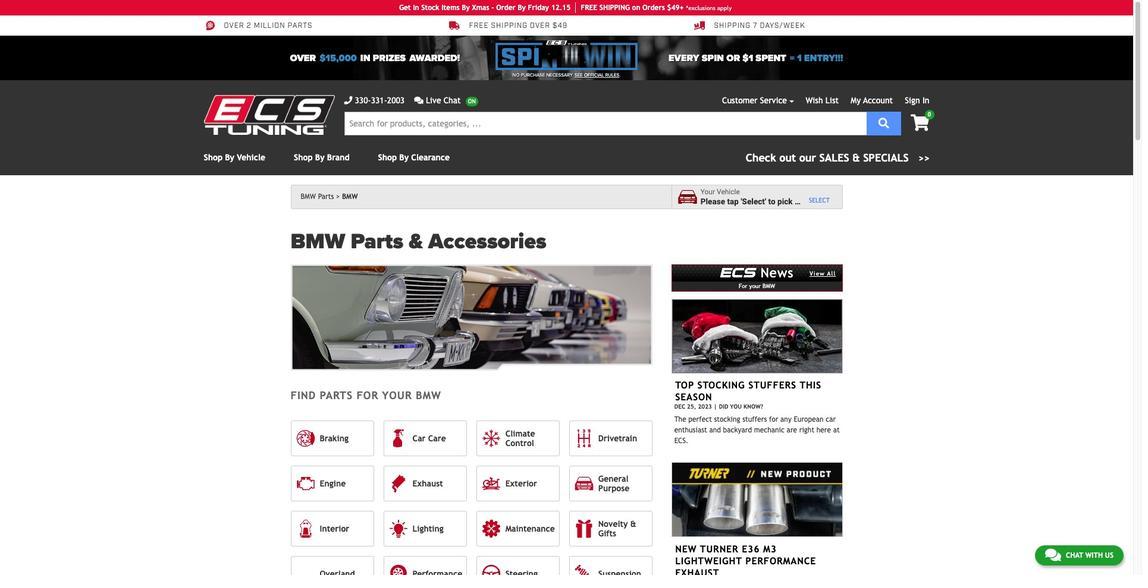 Task type: describe. For each thing, give the bounding box(es) containing it.
'select'
[[741, 197, 766, 206]]

climate control
[[505, 429, 535, 448]]

tap
[[727, 197, 739, 206]]

shop by brand
[[294, 153, 350, 162]]

7
[[753, 22, 758, 30]]

spent
[[756, 52, 786, 64]]

my
[[851, 96, 861, 105]]

ship
[[599, 4, 614, 12]]

exterior
[[505, 479, 537, 489]]

rules
[[605, 73, 619, 78]]

free shipping over $49 link
[[449, 20, 568, 31]]

parts for bmw parts & accessories
[[351, 229, 403, 255]]

general purpose
[[598, 475, 630, 494]]

new
[[675, 544, 697, 555]]

top
[[675, 380, 694, 392]]

wish list link
[[806, 96, 839, 105]]

customer
[[722, 96, 758, 105]]

new turner e36 m3 lightweight performance exhaust
[[675, 544, 816, 576]]

2
[[247, 22, 251, 30]]

for inside top stocking stuffers this season dec 25, 2023 | did you know? the perfect stocking stuffers for any european car enthusiast and backyard mechanic are right here at ecs.
[[769, 416, 778, 424]]

=
[[790, 52, 795, 64]]

1 vertical spatial &
[[409, 229, 423, 255]]

shipping 7 days/week
[[714, 22, 805, 30]]

performance
[[745, 556, 816, 567]]

car
[[413, 434, 426, 444]]

over for over 2 million parts
[[224, 22, 244, 30]]

spin
[[702, 52, 724, 64]]

backyard
[[723, 426, 752, 435]]

for
[[739, 283, 747, 289]]

shop for shop by vehicle
[[204, 153, 223, 162]]

stuffers
[[748, 380, 797, 392]]

by for shop by brand
[[315, 153, 325, 162]]

chat with us
[[1066, 552, 1114, 560]]

shop by clearance link
[[378, 153, 450, 162]]

no purchase necessary. see official rules .
[[513, 73, 621, 78]]

sign in link
[[905, 96, 929, 105]]

accessories
[[428, 229, 546, 255]]

25,
[[687, 404, 696, 411]]

any
[[780, 416, 792, 424]]

on
[[632, 4, 640, 12]]

top stocking stuffers this season image
[[671, 299, 843, 374]]

in for sign
[[923, 96, 929, 105]]

search image
[[879, 117, 889, 128]]

service
[[760, 96, 787, 105]]

engine
[[320, 479, 346, 489]]

this
[[800, 380, 821, 392]]

shop for shop by clearance
[[378, 153, 397, 162]]

0 horizontal spatial vehicle
[[237, 153, 265, 162]]

chat with us link
[[1035, 546, 1124, 566]]

0 horizontal spatial your
[[382, 389, 412, 402]]

over $15,000 in prizes
[[290, 52, 406, 64]]

friday
[[528, 4, 549, 12]]

*exclusions
[[686, 4, 716, 11]]

in for get
[[413, 4, 419, 12]]

by left xmas
[[462, 4, 470, 12]]

$49+
[[667, 4, 684, 12]]

free ship ping on orders $49+ *exclusions apply
[[581, 4, 732, 12]]

sign in
[[905, 96, 929, 105]]

|
[[714, 404, 717, 411]]

free shipping over $49
[[469, 22, 568, 30]]

shipping
[[491, 22, 528, 30]]

exhaust link
[[383, 466, 467, 502]]

drivetrain link
[[569, 421, 652, 457]]

news
[[761, 265, 794, 281]]

over for over $15,000 in prizes
[[290, 52, 316, 64]]

shopping cart image
[[911, 115, 929, 131]]

free
[[581, 4, 597, 12]]

get in stock items by xmas - order by friday 12.15
[[399, 4, 571, 12]]

engine link
[[291, 466, 374, 502]]

xmas
[[472, 4, 489, 12]]

us
[[1105, 552, 1114, 560]]

maintenance
[[505, 525, 555, 534]]

care
[[428, 434, 446, 444]]

comments image for live
[[414, 96, 424, 105]]

330-331-2003
[[355, 96, 405, 105]]

parts for bmw parts
[[318, 193, 334, 201]]

bmw up car care
[[416, 389, 441, 402]]

.
[[619, 73, 621, 78]]

please
[[701, 197, 725, 206]]

lighting
[[413, 525, 444, 534]]

shipping 7 days/week link
[[694, 20, 805, 31]]

novelty & gifts
[[598, 520, 636, 539]]

see
[[575, 73, 583, 78]]

bmw for bmw parts & accessories
[[291, 229, 345, 255]]

bmw banner image image
[[291, 265, 652, 371]]

vehicle
[[801, 197, 827, 206]]

my account link
[[851, 96, 893, 105]]

a
[[795, 197, 799, 206]]

parts
[[288, 22, 313, 30]]

bmw down news
[[763, 283, 775, 289]]

find parts for your bmw
[[291, 389, 441, 402]]

0 link
[[901, 110, 934, 133]]

by for shop by vehicle
[[225, 153, 234, 162]]

account
[[863, 96, 893, 105]]

apply
[[717, 4, 732, 11]]

& for sales
[[852, 152, 860, 164]]

live chat
[[426, 96, 461, 105]]

new turner e36 m3 lightweight performance exhaust link
[[675, 544, 816, 576]]

bmw parts link
[[301, 193, 340, 201]]



Task type: vqa. For each thing, say whether or not it's contained in the screenshot.
parts
yes



Task type: locate. For each thing, give the bounding box(es) containing it.
over 2 million parts link
[[204, 20, 313, 31]]

turner
[[700, 544, 739, 555]]

live
[[426, 96, 441, 105]]

official
[[584, 73, 604, 78]]

by down ecs tuning image
[[225, 153, 234, 162]]

right
[[799, 426, 814, 435]]

2 shop from the left
[[294, 153, 313, 162]]

braking
[[320, 434, 349, 444]]

1 vertical spatial in
[[923, 96, 929, 105]]

0 vertical spatial for
[[357, 389, 379, 402]]

shop by vehicle link
[[204, 153, 265, 162]]

by right order
[[518, 4, 526, 12]]

customer service button
[[722, 95, 794, 107]]

1 vertical spatial over
[[290, 52, 316, 64]]

ping
[[614, 4, 630, 12]]

in right get
[[413, 4, 419, 12]]

million
[[254, 22, 285, 30]]

to
[[768, 197, 775, 206]]

vehicle down ecs tuning image
[[237, 153, 265, 162]]

phone image
[[344, 96, 352, 105]]

climate control link
[[476, 421, 560, 457]]

2 vertical spatial &
[[630, 520, 636, 529]]

find
[[291, 389, 316, 402]]

1 horizontal spatial your
[[749, 283, 761, 289]]

see official rules link
[[575, 72, 619, 79]]

2 horizontal spatial shop
[[378, 153, 397, 162]]

1 vertical spatial comments image
[[1045, 548, 1061, 563]]

& for novelty
[[630, 520, 636, 529]]

your up car care link
[[382, 389, 412, 402]]

at
[[833, 426, 840, 435]]

climate
[[505, 429, 535, 439]]

1 horizontal spatial in
[[923, 96, 929, 105]]

your right for
[[749, 283, 761, 289]]

ecs news
[[720, 264, 794, 281]]

in right sign
[[923, 96, 929, 105]]

1 horizontal spatial chat
[[1066, 552, 1083, 560]]

1
[[797, 52, 802, 64]]

comments image for chat
[[1045, 548, 1061, 563]]

0 vertical spatial &
[[852, 152, 860, 164]]

e36
[[742, 544, 760, 555]]

sales
[[819, 152, 849, 164]]

live chat link
[[414, 95, 478, 107]]

novelty
[[598, 520, 628, 529]]

select link
[[809, 197, 830, 205]]

exhaust up lighting
[[413, 479, 443, 489]]

car care
[[413, 434, 446, 444]]

general
[[598, 475, 629, 484]]

2023
[[698, 404, 712, 411]]

sign
[[905, 96, 920, 105]]

shop by clearance
[[378, 153, 450, 162]]

1 vertical spatial parts
[[351, 229, 403, 255]]

novelty & gifts link
[[569, 511, 652, 547]]

for up mechanic
[[769, 416, 778, 424]]

ecs tuning image
[[204, 95, 335, 135]]

new turner e36 m3 lightweight performance exhaust image
[[671, 463, 843, 538]]

wish list
[[806, 96, 839, 105]]

comments image inside chat with us link
[[1045, 548, 1061, 563]]

1 vertical spatial chat
[[1066, 552, 1083, 560]]

0 vertical spatial chat
[[444, 96, 461, 105]]

1 shop from the left
[[204, 153, 223, 162]]

clearance
[[411, 153, 450, 162]]

your vehicle please tap 'select' to pick a vehicle
[[701, 188, 827, 206]]

1 vertical spatial exhaust
[[675, 568, 719, 576]]

&
[[852, 152, 860, 164], [409, 229, 423, 255], [630, 520, 636, 529]]

$49
[[553, 22, 568, 30]]

every spin or $1 spent = 1 entry!!!
[[669, 52, 843, 64]]

purpose
[[598, 484, 630, 494]]

0
[[928, 111, 931, 118]]

the
[[674, 416, 686, 424]]

0 vertical spatial over
[[224, 22, 244, 30]]

0 horizontal spatial over
[[224, 22, 244, 30]]

1 vertical spatial vehicle
[[717, 188, 740, 196]]

car care link
[[383, 421, 467, 457]]

your
[[749, 283, 761, 289], [382, 389, 412, 402]]

chat left with
[[1066, 552, 1083, 560]]

0 horizontal spatial &
[[409, 229, 423, 255]]

comments image inside live chat link
[[414, 96, 424, 105]]

entry!!!
[[804, 52, 843, 64]]

by left brand at the top left of page
[[315, 153, 325, 162]]

comments image left live
[[414, 96, 424, 105]]

3 shop from the left
[[378, 153, 397, 162]]

1 horizontal spatial &
[[630, 520, 636, 529]]

1 horizontal spatial for
[[769, 416, 778, 424]]

parts for find parts for your bmw
[[320, 389, 353, 402]]

0 vertical spatial parts
[[318, 193, 334, 201]]

ecs tuning 'spin to win' contest logo image
[[496, 40, 637, 70]]

and
[[709, 426, 721, 435]]

specials
[[863, 152, 909, 164]]

chat
[[444, 96, 461, 105], [1066, 552, 1083, 560]]

1 horizontal spatial over
[[290, 52, 316, 64]]

by left clearance
[[399, 153, 409, 162]]

bmw parts & accessories
[[291, 229, 546, 255]]

1 horizontal spatial exhaust
[[675, 568, 719, 576]]

necessary.
[[546, 73, 573, 78]]

0 vertical spatial exhaust
[[413, 479, 443, 489]]

*exclusions apply link
[[686, 3, 732, 12]]

0 horizontal spatial exhaust
[[413, 479, 443, 489]]

& inside novelty & gifts
[[630, 520, 636, 529]]

comments image left chat with us
[[1045, 548, 1061, 563]]

for up braking link
[[357, 389, 379, 402]]

wish
[[806, 96, 823, 105]]

for your bmw
[[739, 283, 775, 289]]

bmw
[[301, 193, 316, 201], [342, 193, 358, 201], [291, 229, 345, 255], [763, 283, 775, 289], [416, 389, 441, 402]]

stocking
[[697, 380, 745, 392]]

0 horizontal spatial in
[[413, 4, 419, 12]]

over left 2 on the left
[[224, 22, 244, 30]]

stocking
[[714, 416, 740, 424]]

bmw for bmw parts
[[301, 193, 316, 201]]

bmw down shop by brand link
[[301, 193, 316, 201]]

vehicle up tap
[[717, 188, 740, 196]]

0 horizontal spatial shop
[[204, 153, 223, 162]]

interior link
[[291, 511, 374, 547]]

vehicle
[[237, 153, 265, 162], [717, 188, 740, 196]]

season
[[675, 392, 712, 403]]

0 horizontal spatial chat
[[444, 96, 461, 105]]

0 vertical spatial vehicle
[[237, 153, 265, 162]]

0 vertical spatial comments image
[[414, 96, 424, 105]]

sales & specials
[[819, 152, 909, 164]]

exterior link
[[476, 466, 560, 502]]

shop for shop by brand
[[294, 153, 313, 162]]

brand
[[327, 153, 350, 162]]

bmw for bmw
[[342, 193, 358, 201]]

lightweight
[[675, 556, 742, 567]]

in
[[360, 52, 370, 64]]

bmw right bmw parts link
[[342, 193, 358, 201]]

pick
[[777, 197, 793, 206]]

1 horizontal spatial comments image
[[1045, 548, 1061, 563]]

every
[[669, 52, 699, 64]]

general purpose link
[[569, 466, 652, 502]]

stock
[[421, 4, 439, 12]]

vehicle inside the "your vehicle please tap 'select' to pick a vehicle"
[[717, 188, 740, 196]]

days/week
[[760, 22, 805, 30]]

330-
[[355, 96, 371, 105]]

in
[[413, 4, 419, 12], [923, 96, 929, 105]]

comments image
[[414, 96, 424, 105], [1045, 548, 1061, 563]]

0 horizontal spatial comments image
[[414, 96, 424, 105]]

1 vertical spatial for
[[769, 416, 778, 424]]

all
[[827, 271, 836, 277]]

1 vertical spatial your
[[382, 389, 412, 402]]

0 vertical spatial your
[[749, 283, 761, 289]]

1 horizontal spatial shop
[[294, 153, 313, 162]]

ecs
[[720, 264, 756, 281]]

2 horizontal spatial &
[[852, 152, 860, 164]]

shipping
[[714, 22, 751, 30]]

order
[[496, 4, 516, 12]]

list
[[826, 96, 839, 105]]

by for shop by clearance
[[399, 153, 409, 162]]

0 horizontal spatial for
[[357, 389, 379, 402]]

1 horizontal spatial vehicle
[[717, 188, 740, 196]]

bmw down bmw parts
[[291, 229, 345, 255]]

0 vertical spatial in
[[413, 4, 419, 12]]

over
[[224, 22, 244, 30], [290, 52, 316, 64]]

car
[[826, 416, 836, 424]]

2 vertical spatial parts
[[320, 389, 353, 402]]

Search text field
[[344, 112, 866, 136]]

chat right live
[[444, 96, 461, 105]]

exhaust inside new turner e36 m3 lightweight performance exhaust
[[675, 568, 719, 576]]

$1
[[743, 52, 753, 64]]

view all
[[810, 271, 836, 277]]

gifts
[[598, 529, 616, 539]]

exhaust down the lightweight
[[675, 568, 719, 576]]

over down the parts
[[290, 52, 316, 64]]



